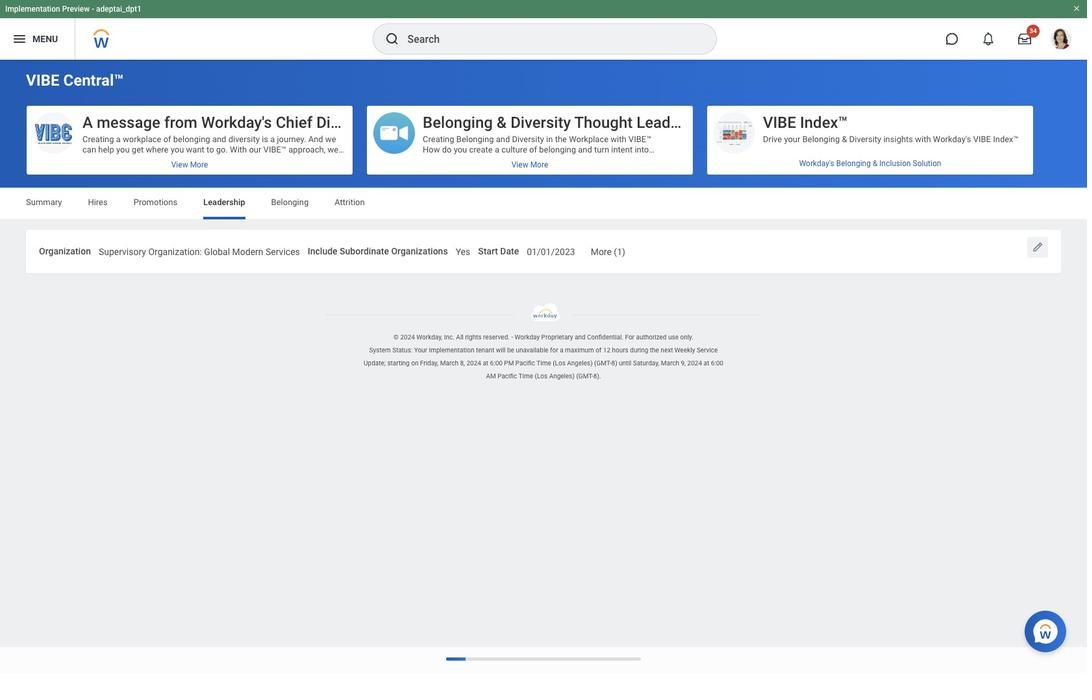 Task type: describe. For each thing, give the bounding box(es) containing it.
01/01/2023
[[527, 247, 575, 257]]

vibe central™
[[26, 71, 124, 90]]

turn
[[594, 145, 609, 155]]

strategies
[[602, 155, 640, 165]]

create inside creating belonging and diversity in the workplace with vibe™ how do you create a culture of belonging and turn intent into impactful actions? in this webinar, we share our strategies for valuing inclusion, belonging, and equity for all and show how our solutions can help you enable change. watch webinar
[[469, 145, 493, 155]]

Yes text field
[[456, 239, 470, 261]]

working
[[547, 300, 577, 310]]

More (1) text field
[[591, 239, 625, 261]]

1 march from the left
[[440, 360, 458, 367]]

change
[[423, 311, 450, 321]]

our down strategies at right
[[621, 166, 634, 175]]

we
[[552, 155, 563, 165]]

next
[[661, 347, 673, 354]]

1 horizontal spatial (los
[[553, 360, 565, 367]]

vibe index™
[[763, 114, 848, 132]]

practices
[[554, 290, 588, 300]]

inclusion,
[[423, 166, 458, 175]]

to down accelerate
[[612, 300, 620, 310]]

in inside creating belonging and diversity in the workplace with vibe™ how do you create a culture of belonging and turn intent into impactful actions? in this webinar, we share our strategies for valuing inclusion, belonging, and equity for all and show how our solutions can help you enable change. watch webinar
[[546, 134, 553, 144]]

impactful
[[423, 155, 458, 165]]

only.
[[680, 334, 693, 341]]

until
[[619, 360, 631, 367]]

change. inside creating belonging and diversity in the workplace with vibe™ how do you create a culture of belonging and turn intent into impactful actions? in this webinar, we share our strategies for valuing inclusion, belonging, and equity for all and show how our solutions can help you enable change. watch webinar
[[483, 176, 513, 186]]

diversity left efforts
[[962, 155, 994, 165]]

organization:
[[148, 247, 202, 257]]

how inside we're taking action to examine our practices and accelerate progress in our company. learn how we're working together to create systemic change both within workday and externally.
[[508, 300, 523, 310]]

belonging right focus
[[915, 155, 952, 165]]

learn inside learn how companies, leaders, and organizations each play a role in building equality. join the webinar with workday leaders and discover ways to assess your intentions against outcomes and drive real change. watch webinar
[[423, 217, 444, 227]]

2 horizontal spatial 2024
[[687, 360, 702, 367]]

externally.
[[547, 311, 585, 321]]

0 horizontal spatial leadership
[[203, 197, 245, 207]]

workday inside learn how companies, leaders, and organizations each play a role in building equality. join the webinar with workday leaders and discover ways to assess your intentions against outcomes and drive real change. watch webinar
[[570, 228, 602, 238]]

organization
[[39, 246, 91, 256]]

we're
[[526, 300, 545, 310]]

12
[[603, 347, 610, 354]]

Supervisory Organization: Global Modern Services text field
[[99, 239, 300, 261]]

progress
[[647, 290, 680, 300]]

our up we're
[[539, 290, 552, 300]]

workday inside © 2024 workday, inc. all rights reserved. - workday proprietary and confidential. for authorized use only. system status: your implementation tenant will be unavailable for a maximum of 12 hours during the next weekly service update; starting on friday, march 8, 2024 at 6:00 pm pacific time (los angeles) (gmt-8) until saturday, march 9, 2024 at 6:00 am pacific time (los angeles) (gmt-8).
[[515, 334, 540, 341]]

0 vertical spatial for
[[642, 155, 652, 165]]

menu banner
[[0, 0, 1087, 60]]

and down this
[[501, 166, 515, 175]]

implementation inside menu banner
[[5, 5, 60, 14]]

1 at from the left
[[483, 360, 488, 367]]

actions?
[[460, 155, 492, 165]]

vibe for vibe index™
[[763, 114, 796, 132]]

include
[[308, 246, 337, 256]]

tab list inside main content
[[13, 188, 1074, 219]]

during
[[630, 347, 648, 354]]

the inside creating belonging and diversity in the workplace with vibe™ how do you create a culture of belonging and turn intent into impactful actions? in this webinar, we share our strategies for valuing inclusion, belonging, and equity for all and show how our solutions can help you enable change. watch webinar
[[555, 134, 567, 144]]

culture
[[501, 145, 527, 155]]

examine
[[505, 290, 537, 300]]

hours
[[612, 347, 628, 354]]

we're taking action to examine our practices and accelerate progress in our company. learn how we're working together to create systemic change both within workday and externally.
[[423, 290, 681, 321]]

carin
[[432, 114, 469, 132]]

Search Workday  search field
[[407, 25, 689, 53]]

within
[[471, 311, 494, 321]]

building
[[423, 228, 452, 238]]

and up together
[[590, 290, 604, 300]]

promotions
[[134, 197, 177, 207]]

belonging inside creating belonging and diversity in the workplace with vibe™ how do you create a culture of belonging and turn intent into impactful actions? in this webinar, we share our strategies for valuing inclusion, belonging, and equity for all and show how our solutions can help you enable change. watch webinar
[[456, 134, 494, 144]]

8).
[[593, 373, 601, 380]]

0 vertical spatial index™
[[800, 114, 848, 132]]

workday's inside button
[[201, 114, 272, 132]]

and down leaders
[[609, 238, 623, 248]]

from
[[164, 114, 197, 132]]

0 horizontal spatial time
[[519, 373, 533, 380]]

each
[[610, 217, 628, 227]]

diversity up performance
[[849, 134, 881, 144]]

footer containing © 2024 workday, inc. all rights reserved. - workday proprietary and confidential. for authorized use only. system status: your implementation tenant will be unavailable for a maximum of 12 hours during the next weekly service update; starting on friday, march 8, 2024 at 6:00 pm pacific time (los angeles) (gmt-8) until saturday, march 9, 2024 at 6:00 am pacific time (los angeles) (gmt-8).
[[0, 303, 1087, 383]]

workplace
[[569, 134, 609, 144]]

more
[[591, 247, 612, 257]]

to right action
[[496, 290, 503, 300]]

9,
[[681, 360, 686, 367]]

1 horizontal spatial your
[[784, 134, 800, 144]]

belonging,
[[460, 166, 499, 175]]

vibe™
[[628, 134, 652, 144]]

diversity inside a message from workday's chief diversity officer carin taylor button
[[316, 114, 377, 132]]

chief
[[276, 114, 312, 132]]

subordinate
[[340, 246, 389, 256]]

start date element
[[527, 238, 575, 262]]

implementation inside © 2024 workday, inc. all rights reserved. - workday proprietary and confidential. for authorized use only. system status: your implementation tenant will be unavailable for a maximum of 12 hours during the next weekly service update; starting on friday, march 8, 2024 at 6:00 pm pacific time (los angeles) (gmt-8) until saturday, march 9, 2024 at 6:00 am pacific time (los angeles) (gmt-8).
[[429, 347, 474, 354]]

1 vertical spatial angeles)
[[549, 373, 575, 380]]

1 vertical spatial (los
[[535, 373, 548, 380]]

all
[[554, 166, 563, 175]]

vibe for vibe central™
[[26, 71, 59, 90]]

supervisory
[[99, 247, 146, 257]]

both
[[452, 311, 469, 321]]

enable
[[456, 176, 481, 186]]

profile logan mcneil image
[[1051, 29, 1071, 52]]

rights
[[465, 334, 482, 341]]

& up performance
[[842, 134, 847, 144]]

update;
[[364, 360, 386, 367]]

webinar inside learn how companies, leaders, and organizations each play a role in building equality. join the webinar with workday leaders and discover ways to assess your intentions against outcomes and drive real change. watch webinar
[[449, 259, 479, 269]]

1 horizontal spatial time
[[537, 360, 551, 367]]

help
[[423, 176, 439, 186]]

menu
[[32, 34, 58, 44]]

share
[[565, 155, 586, 165]]

reserved.
[[483, 334, 510, 341]]

inbox large image
[[1018, 32, 1031, 45]]

1 6:00 from the left
[[490, 360, 503, 367]]

webinar inside creating belonging and diversity in the workplace with vibe™ how do you create a culture of belonging and turn intent into impactful actions? in this webinar, we share our strategies for valuing inclusion, belonging, and equity for all and show how our solutions can help you enable change. watch webinar
[[449, 186, 479, 196]]

edit image
[[1031, 241, 1044, 254]]

the inside learn how companies, leaders, and organizations each play a role in building equality. join the webinar with workday leaders and discover ways to assess your intentions against outcomes and drive real change. watch webinar
[[506, 228, 518, 238]]

action
[[470, 290, 494, 300]]

start date
[[478, 246, 519, 256]]

how inside creating belonging and diversity in the workplace with vibe™ how do you create a culture of belonging and turn intent into impactful actions? in this webinar, we share our strategies for valuing inclusion, belonging, and equity for all and show how our solutions can help you enable change. watch webinar
[[604, 166, 619, 175]]

inclusion
[[879, 159, 911, 168]]

ways
[[423, 238, 442, 248]]

use
[[668, 334, 679, 341]]

belonging up services
[[271, 197, 309, 207]]

creating
[[423, 134, 454, 144]]

watch inside creating belonging and diversity in the workplace with vibe™ how do you create a culture of belonging and turn intent into impactful actions? in this webinar, we share our strategies for valuing inclusion, belonging, and equity for all and show how our solutions can help you enable change. watch webinar
[[423, 186, 447, 196]]

our up change
[[432, 300, 444, 310]]

status:
[[392, 347, 412, 354]]

and up culture at the top left of page
[[496, 134, 510, 144]]

leaders
[[604, 228, 632, 238]]

1 vertical spatial pacific
[[498, 373, 517, 380]]

workday inside we're taking action to examine our practices and accelerate progress in our company. learn how we're working together to create systemic change both within workday and externally.
[[496, 311, 529, 321]]

companies,
[[464, 217, 507, 227]]

and inside © 2024 workday, inc. all rights reserved. - workday proprietary and confidential. for authorized use only. system status: your implementation tenant will be unavailable for a maximum of 12 hours during the next weekly service update; starting on friday, march 8, 2024 at 6:00 pm pacific time (los angeles) (gmt-8) until saturday, march 9, 2024 at 6:00 am pacific time (los angeles) (gmt-8).
[[575, 334, 585, 341]]

(1)
[[614, 247, 625, 257]]

© 2024 workday, inc. all rights reserved. - workday proprietary and confidential. for authorized use only. system status: your implementation tenant will be unavailable for a maximum of 12 hours during the next weekly service update; starting on friday, march 8, 2024 at 6:00 pm pacific time (los angeles) (gmt-8) until saturday, march 9, 2024 at 6:00 am pacific time (los angeles) (gmt-8).
[[364, 334, 723, 380]]

1 horizontal spatial leadership
[[637, 114, 714, 132]]

a message from workday's chief diversity officer carin taylor
[[82, 114, 514, 132]]

discover
[[650, 228, 682, 238]]

solution
[[913, 159, 941, 168]]

0 vertical spatial you
[[454, 145, 467, 155]]

in for workday
[[670, 217, 677, 227]]

menu button
[[0, 18, 75, 60]]

1 horizontal spatial 2024
[[467, 360, 481, 367]]

0 vertical spatial angeles)
[[567, 360, 593, 367]]

system
[[369, 347, 391, 354]]

main content containing vibe central™
[[0, 60, 1087, 321]]

taylor
[[472, 114, 514, 132]]

efforts
[[996, 155, 1021, 165]]

assess
[[454, 238, 480, 248]]

belonging up creating
[[423, 114, 493, 132]]

34 button
[[1010, 25, 1040, 53]]

friday,
[[420, 360, 438, 367]]

on
[[411, 360, 418, 367]]

proprietary
[[541, 334, 573, 341]]



Task type: locate. For each thing, give the bounding box(es) containing it.
implementation up menu dropdown button
[[5, 5, 60, 14]]

1 vertical spatial time
[[519, 373, 533, 380]]

0 vertical spatial in
[[546, 134, 553, 144]]

1 vertical spatial implementation
[[429, 347, 474, 354]]

footer
[[0, 303, 1087, 383]]

at
[[483, 360, 488, 367], [704, 360, 709, 367]]

0 vertical spatial implementation
[[5, 5, 60, 14]]

and down workplace
[[578, 145, 592, 155]]

0 vertical spatial pacific
[[515, 360, 535, 367]]

0 vertical spatial learn
[[423, 217, 444, 227]]

for
[[625, 334, 634, 341]]

1 watch from the top
[[423, 186, 447, 196]]

2 at from the left
[[704, 360, 709, 367]]

1 vertical spatial -
[[511, 334, 513, 341]]

be
[[507, 347, 514, 354]]

thought
[[574, 114, 633, 132]]

2 vertical spatial how
[[508, 300, 523, 310]]

1 vertical spatial vibe
[[763, 114, 796, 132]]

all
[[456, 334, 463, 341]]

and down share
[[565, 166, 579, 175]]

a up in
[[495, 145, 499, 155]]

to down the building
[[444, 238, 452, 248]]

your right drive at right
[[784, 134, 800, 144]]

0 horizontal spatial in
[[423, 300, 429, 310]]

confidential.
[[587, 334, 623, 341]]

performance
[[829, 155, 878, 165]]

with up "intent"
[[611, 134, 626, 144]]

1 horizontal spatial change.
[[483, 176, 513, 186]]

0 vertical spatial (gmt-
[[594, 360, 611, 367]]

0 horizontal spatial (gmt-
[[576, 373, 593, 380]]

0 horizontal spatial change.
[[423, 249, 452, 258]]

1 horizontal spatial create
[[622, 300, 645, 310]]

34
[[1029, 27, 1037, 34]]

a
[[495, 145, 499, 155], [647, 217, 652, 227], [560, 347, 563, 354]]

1 horizontal spatial the
[[555, 134, 567, 144]]

how inside learn how companies, leaders, and organizations each play a role in building equality. join the webinar with workday leaders and discover ways to assess your intentions against outcomes and drive real change. watch webinar
[[446, 217, 462, 227]]

tab list
[[13, 188, 1074, 219]]

your
[[784, 134, 800, 144], [482, 238, 498, 248]]

for inside © 2024 workday, inc. all rights reserved. - workday proprietary and confidential. for authorized use only. system status: your implementation tenant will be unavailable for a maximum of 12 hours during the next weekly service update; starting on friday, march 8, 2024 at 6:00 pm pacific time (los angeles) (gmt-8) until saturday, march 9, 2024 at 6:00 am pacific time (los angeles) (gmt-8).
[[550, 347, 558, 354]]

1 vertical spatial you
[[441, 176, 454, 186]]

a inside creating belonging and diversity in the workplace with vibe™ how do you create a culture of belonging and turn intent into impactful actions? in this webinar, we share our strategies for valuing inclusion, belonging, and equity for all and show how our solutions can help you enable change. watch webinar
[[495, 145, 499, 155]]

2 webinar from the top
[[449, 259, 479, 269]]

workday's up solution
[[933, 134, 971, 144]]

belonging inside workday's belonging & inclusion solution link
[[836, 159, 871, 168]]

watch inside learn how companies, leaders, and organizations each play a role in building equality. join the webinar with workday leaders and discover ways to assess your intentions against outcomes and drive real change. watch webinar
[[423, 259, 447, 269]]

0 vertical spatial of
[[529, 145, 537, 155]]

angeles)
[[567, 360, 593, 367], [549, 373, 575, 380]]

1 horizontal spatial how
[[508, 300, 523, 310]]

1 horizontal spatial 6:00
[[711, 360, 723, 367]]

index™ up efforts
[[993, 134, 1019, 144]]

how up equality.
[[446, 217, 462, 227]]

0 vertical spatial how
[[604, 166, 619, 175]]

to inside learn how companies, leaders, and organizations each play a role in building equality. join the webinar with workday leaders and discover ways to assess your intentions against outcomes and drive real change. watch webinar
[[444, 238, 452, 248]]

summary
[[26, 197, 62, 207]]

in up the belonging
[[546, 134, 553, 144]]

1 horizontal spatial -
[[511, 334, 513, 341]]

attrition
[[335, 197, 365, 207]]

- inside © 2024 workday, inc. all rights reserved. - workday proprietary and confidential. for authorized use only. system status: your implementation tenant will be unavailable for a maximum of 12 hours during the next weekly service update; starting on friday, march 8, 2024 at 6:00 pm pacific time (los angeles) (gmt-8) until saturday, march 9, 2024 at 6:00 am pacific time (los angeles) (gmt-8).
[[511, 334, 513, 341]]

pacific down pm
[[498, 373, 517, 380]]

0 vertical spatial leadership
[[637, 114, 714, 132]]

belonging right 'relative'
[[836, 159, 871, 168]]

implementation preview -   adeptai_dpt1
[[5, 5, 141, 14]]

- inside menu banner
[[92, 5, 94, 14]]

into
[[635, 145, 649, 155]]

close environment banner image
[[1073, 5, 1081, 12]]

with
[[611, 134, 626, 144], [915, 134, 931, 144], [552, 228, 568, 238]]

show
[[581, 166, 601, 175]]

we're
[[423, 290, 443, 300]]

at down service at bottom
[[704, 360, 709, 367]]

0 vertical spatial time
[[537, 360, 551, 367]]

(gmt- down maximum
[[576, 373, 593, 380]]

1 horizontal spatial learn
[[484, 300, 506, 310]]

main content
[[0, 60, 1087, 321]]

2 vertical spatial a
[[560, 347, 563, 354]]

1 horizontal spatial a
[[560, 347, 563, 354]]

of inside creating belonging and diversity in the workplace with vibe™ how do you create a culture of belonging and turn intent into impactful actions? in this webinar, we share our strategies for valuing inclusion, belonging, and equity for all and show how our solutions can help you enable change. watch webinar
[[529, 145, 537, 155]]

1 horizontal spatial workday's
[[799, 159, 834, 168]]

implementation down inc.
[[429, 347, 474, 354]]

you
[[454, 145, 467, 155], [441, 176, 454, 186]]

1 vertical spatial watch
[[423, 259, 447, 269]]

2 march from the left
[[661, 360, 679, 367]]

-
[[92, 5, 94, 14], [511, 334, 513, 341]]

do
[[442, 145, 452, 155]]

& up culture at the top left of page
[[497, 114, 507, 132]]

tenant
[[476, 347, 494, 354]]

yes
[[456, 247, 470, 257]]

starting
[[387, 360, 410, 367]]

with inside learn how companies, leaders, and organizations each play a role in building equality. join the webinar with workday leaders and discover ways to assess your intentions against outcomes and drive real change. watch webinar
[[552, 228, 568, 238]]

- right preview
[[92, 5, 94, 14]]

webinar down enable on the left top
[[449, 186, 479, 196]]

2 horizontal spatial the
[[650, 347, 659, 354]]

include subordinate organizations
[[308, 246, 448, 256]]

2 horizontal spatial in
[[670, 217, 677, 227]]

1 vertical spatial for
[[542, 166, 552, 175]]

2 vertical spatial workday
[[515, 334, 540, 341]]

pacific down unavailable
[[515, 360, 535, 367]]

measure
[[763, 155, 796, 165]]

belonging up actions?
[[456, 134, 494, 144]]

the inside © 2024 workday, inc. all rights reserved. - workday proprietary and confidential. for authorized use only. system status: your implementation tenant will be unavailable for a maximum of 12 hours during the next weekly service update; starting on friday, march 8, 2024 at 6:00 pm pacific time (los angeles) (gmt-8) until saturday, march 9, 2024 at 6:00 am pacific time (los angeles) (gmt-8).
[[650, 347, 659, 354]]

focus
[[890, 155, 913, 165]]

diversity up culture at the top left of page
[[512, 134, 544, 144]]

diversity right "chief"
[[316, 114, 377, 132]]

1 horizontal spatial at
[[704, 360, 709, 367]]

0 horizontal spatial the
[[506, 228, 518, 238]]

diversity inside creating belonging and diversity in the workplace with vibe™ how do you create a culture of belonging and turn intent into impactful actions? in this webinar, we share our strategies for valuing inclusion, belonging, and equity for all and show how our solutions can help you enable change. watch webinar
[[512, 134, 544, 144]]

1 vertical spatial leadership
[[203, 197, 245, 207]]

2024 right 8,
[[467, 360, 481, 367]]

1 horizontal spatial vibe
[[763, 114, 796, 132]]

notifications large image
[[982, 32, 995, 45]]

services
[[266, 247, 300, 257]]

(gmt- down 12
[[594, 360, 611, 367]]

with up solution
[[915, 134, 931, 144]]

1 vertical spatial learn
[[484, 300, 506, 310]]

2024 right the ©
[[400, 334, 415, 341]]

you right do
[[454, 145, 467, 155]]

diversity
[[316, 114, 377, 132], [510, 114, 571, 132], [512, 134, 544, 144], [849, 134, 881, 144], [962, 155, 994, 165]]

in down we're
[[423, 300, 429, 310]]

march left 8,
[[440, 360, 458, 367]]

1 horizontal spatial implementation
[[429, 347, 474, 354]]

the left next
[[650, 347, 659, 354]]

2 horizontal spatial a
[[647, 217, 652, 227]]

(los down maximum
[[553, 360, 565, 367]]

0 vertical spatial the
[[555, 134, 567, 144]]

1 vertical spatial index™
[[993, 134, 1019, 144]]

6:00 left pm
[[490, 360, 503, 367]]

0 vertical spatial create
[[469, 145, 493, 155]]

am
[[486, 373, 496, 380]]

create down accelerate
[[622, 300, 645, 310]]

1 vertical spatial of
[[596, 347, 602, 354]]

0 horizontal spatial learn
[[423, 217, 444, 227]]

implementation
[[5, 5, 60, 14], [429, 347, 474, 354]]

drive
[[763, 134, 782, 144]]

& left inclusion
[[873, 159, 878, 168]]

a inside © 2024 workday, inc. all rights reserved. - workday proprietary and confidential. for authorized use only. system status: your implementation tenant will be unavailable for a maximum of 12 hours during the next weekly service update; starting on friday, march 8, 2024 at 6:00 pm pacific time (los angeles) (gmt-8) until saturday, march 9, 2024 at 6:00 am pacific time (los angeles) (gmt-8).
[[560, 347, 563, 354]]

1 vertical spatial the
[[506, 228, 518, 238]]

& right solution
[[954, 155, 960, 165]]

authorized
[[636, 334, 667, 341]]

2 horizontal spatial vibe
[[973, 134, 991, 144]]

central™
[[63, 71, 124, 90]]

workday,
[[416, 334, 442, 341]]

for down the proprietary
[[550, 347, 558, 354]]

real
[[646, 238, 660, 248]]

01/01/2023 text field
[[527, 239, 575, 261]]

more (1)
[[591, 247, 625, 257]]

learn inside we're taking action to examine our practices and accelerate progress in our company. learn how we're working together to create systemic change both within workday and externally.
[[484, 300, 506, 310]]

diversity up the belonging
[[510, 114, 571, 132]]

2 horizontal spatial workday's
[[933, 134, 971, 144]]

of inside © 2024 workday, inc. all rights reserved. - workday proprietary and confidential. for authorized use only. system status: your implementation tenant will be unavailable for a maximum of 12 hours during the next weekly service update; starting on friday, march 8, 2024 at 6:00 pm pacific time (los angeles) (gmt-8) until saturday, march 9, 2024 at 6:00 am pacific time (los angeles) (gmt-8).
[[596, 347, 602, 354]]

for down into
[[642, 155, 652, 165]]

of left 12
[[596, 347, 602, 354]]

webinar down yes
[[449, 259, 479, 269]]

2 vertical spatial workday's
[[799, 159, 834, 168]]

2 vertical spatial vibe
[[973, 134, 991, 144]]

with up against
[[552, 228, 568, 238]]

in inside learn how companies, leaders, and organizations each play a role in building equality. join the webinar with workday leaders and discover ways to assess your intentions against outcomes and drive real change. watch webinar
[[670, 217, 677, 227]]

6:00 down service at bottom
[[711, 360, 723, 367]]

belonging up 'relative'
[[802, 134, 840, 144]]

0 horizontal spatial at
[[483, 360, 488, 367]]

outcomes
[[570, 238, 607, 248]]

in
[[494, 155, 501, 165]]

your inside learn how companies, leaders, and organizations each play a role in building equality. join the webinar with workday leaders and discover ways to assess your intentions against outcomes and drive real change. watch webinar
[[482, 238, 498, 248]]

learn how companies, leaders, and organizations each play a role in building equality. join the webinar with workday leaders and discover ways to assess your intentions against outcomes and drive real change. watch webinar
[[423, 217, 682, 269]]

2 watch from the top
[[423, 259, 447, 269]]

our up show
[[588, 155, 600, 165]]

1 vertical spatial how
[[446, 217, 462, 227]]

1 webinar from the top
[[449, 186, 479, 196]]

workday's
[[201, 114, 272, 132], [933, 134, 971, 144], [799, 159, 834, 168]]

how down examine
[[508, 300, 523, 310]]

accelerate
[[606, 290, 645, 300]]

organizations
[[556, 217, 608, 227]]

1 vertical spatial change.
[[423, 249, 452, 258]]

can
[[672, 166, 686, 175]]

2024
[[400, 334, 415, 341], [467, 360, 481, 367], [687, 360, 702, 367]]

1 vertical spatial a
[[647, 217, 652, 227]]

1 vertical spatial (gmt-
[[576, 373, 593, 380]]

change. inside learn how companies, leaders, and organizations each play a role in building equality. join the webinar with workday leaders and discover ways to assess your intentions against outcomes and drive real change. watch webinar
[[423, 249, 452, 258]]

(gmt-
[[594, 360, 611, 367], [576, 373, 593, 380]]

workday's right measure
[[799, 159, 834, 168]]

0 horizontal spatial a
[[495, 145, 499, 155]]

with inside creating belonging and diversity in the workplace with vibe™ how do you create a culture of belonging and turn intent into impactful actions? in this webinar, we share our strategies for valuing inclusion, belonging, and equity for all and show how our solutions can help you enable change. watch webinar
[[611, 134, 626, 144]]

0 vertical spatial vibe
[[26, 71, 59, 90]]

pacific
[[515, 360, 535, 367], [498, 373, 517, 380]]

change. down in
[[483, 176, 513, 186]]

6:00
[[490, 360, 503, 367], [711, 360, 723, 367]]

workday's right the from
[[201, 114, 272, 132]]

0 horizontal spatial your
[[482, 238, 498, 248]]

watch down the organizations
[[423, 259, 447, 269]]

0 vertical spatial watch
[[423, 186, 447, 196]]

will
[[496, 347, 506, 354]]

watch down the 'help'
[[423, 186, 447, 196]]

date
[[500, 246, 519, 256]]

organization element
[[99, 238, 300, 262]]

0 vertical spatial workday's
[[201, 114, 272, 132]]

create inside we're taking action to examine our practices and accelerate progress in our company. learn how we're working together to create systemic change both within workday and externally.
[[622, 300, 645, 310]]

search image
[[384, 31, 400, 47]]

for left all
[[542, 166, 552, 175]]

1 vertical spatial workday's
[[933, 134, 971, 144]]

workday up outcomes
[[570, 228, 602, 238]]

0 horizontal spatial (los
[[535, 373, 548, 380]]

1 horizontal spatial (gmt-
[[594, 360, 611, 367]]

pm
[[504, 360, 514, 367]]

0 horizontal spatial 2024
[[400, 334, 415, 341]]

in for together
[[423, 300, 429, 310]]

index™ up 'relative'
[[800, 114, 848, 132]]

0 vertical spatial your
[[784, 134, 800, 144]]

1 horizontal spatial index™
[[993, 134, 1019, 144]]

tab list containing summary
[[13, 188, 1074, 219]]

you down inclusion,
[[441, 176, 454, 186]]

0 horizontal spatial march
[[440, 360, 458, 367]]

©
[[394, 334, 399, 341]]

workday down examine
[[496, 311, 529, 321]]

drive your belonging & diversity insights with workday's vibe index™
[[763, 134, 1019, 144]]

0 horizontal spatial with
[[552, 228, 568, 238]]

workday up unavailable
[[515, 334, 540, 341]]

include subordinate organizations element
[[456, 238, 470, 262]]

0 vertical spatial webinar
[[449, 186, 479, 196]]

modern
[[232, 247, 263, 257]]

and up webinar
[[540, 217, 554, 227]]

create up actions?
[[469, 145, 493, 155]]

a inside learn how companies, leaders, and organizations each play a role in building equality. join the webinar with workday leaders and discover ways to assess your intentions against outcomes and drive real change. watch webinar
[[647, 217, 652, 227]]

saturday,
[[633, 360, 659, 367]]

and down we're
[[531, 311, 545, 321]]

in inside we're taking action to examine our practices and accelerate progress in our company. learn how we're working together to create systemic change both within workday and externally.
[[423, 300, 429, 310]]

march left 9,
[[661, 360, 679, 367]]

inc.
[[444, 334, 454, 341]]

a down the proprietary
[[560, 347, 563, 354]]

the up the intentions
[[506, 228, 518, 238]]

2024 right 9,
[[687, 360, 702, 367]]

2 6:00 from the left
[[711, 360, 723, 367]]

in right role
[[670, 217, 677, 227]]

1 horizontal spatial march
[[661, 360, 679, 367]]

officer
[[381, 114, 428, 132]]

0 horizontal spatial -
[[92, 5, 94, 14]]

leadership up valuing
[[637, 114, 714, 132]]

2 vertical spatial for
[[550, 347, 558, 354]]

creating belonging and diversity in the workplace with vibe™ how do you create a culture of belonging and turn intent into impactful actions? in this webinar, we share our strategies for valuing inclusion, belonging, and equity for all and show how our solutions can help you enable change. watch webinar
[[423, 134, 686, 196]]

and up maximum
[[575, 334, 585, 341]]

your down join
[[482, 238, 498, 248]]

0 vertical spatial (los
[[553, 360, 565, 367]]

0 horizontal spatial how
[[446, 217, 462, 227]]

service
[[697, 347, 718, 354]]

workday's belonging & inclusion solution
[[799, 159, 941, 168]]

equality.
[[455, 228, 486, 238]]

1 vertical spatial webinar
[[449, 259, 479, 269]]

unavailable
[[516, 347, 548, 354]]

(los down unavailable
[[535, 373, 548, 380]]

watch
[[423, 186, 447, 196], [423, 259, 447, 269]]

- up be
[[511, 334, 513, 341]]

0 horizontal spatial create
[[469, 145, 493, 155]]

1 horizontal spatial in
[[546, 134, 553, 144]]

relative
[[798, 155, 827, 165]]

0 vertical spatial workday
[[570, 228, 602, 238]]

how down strategies at right
[[604, 166, 619, 175]]

0 horizontal spatial vibe
[[26, 71, 59, 90]]

a left role
[[647, 217, 652, 227]]

1 horizontal spatial with
[[611, 134, 626, 144]]

systemic
[[648, 300, 681, 310]]

change. down the ways
[[423, 249, 452, 258]]

and
[[496, 134, 510, 144], [578, 145, 592, 155], [501, 166, 515, 175], [565, 166, 579, 175], [540, 217, 554, 227], [634, 228, 648, 238], [609, 238, 623, 248], [590, 290, 604, 300], [531, 311, 545, 321], [575, 334, 585, 341]]

webinar
[[449, 186, 479, 196], [449, 259, 479, 269]]

a message from workday's chief diversity officer carin taylor button
[[27, 106, 514, 175]]

1 vertical spatial workday
[[496, 311, 529, 321]]

0 horizontal spatial index™
[[800, 114, 848, 132]]

how
[[604, 166, 619, 175], [446, 217, 462, 227], [508, 300, 523, 310]]

justify image
[[12, 31, 27, 47]]

&
[[497, 114, 507, 132], [842, 134, 847, 144], [954, 155, 960, 165], [873, 159, 878, 168]]

0 vertical spatial a
[[495, 145, 499, 155]]

the up the belonging
[[555, 134, 567, 144]]

and down play
[[634, 228, 648, 238]]

of up webinar, on the top of the page
[[529, 145, 537, 155]]

solutions
[[636, 166, 670, 175]]

1 horizontal spatial of
[[596, 347, 602, 354]]

0 horizontal spatial 6:00
[[490, 360, 503, 367]]

adeptai_dpt1
[[96, 5, 141, 14]]

to left focus
[[880, 155, 888, 165]]

create
[[469, 145, 493, 155], [622, 300, 645, 310]]

belonging
[[423, 114, 493, 132], [456, 134, 494, 144], [802, 134, 840, 144], [915, 155, 952, 165], [836, 159, 871, 168], [271, 197, 309, 207]]

learn up "within" at the top of the page
[[484, 300, 506, 310]]

at down tenant
[[483, 360, 488, 367]]

learn up the building
[[423, 217, 444, 227]]

role
[[654, 217, 668, 227]]

0 vertical spatial -
[[92, 5, 94, 14]]

2 horizontal spatial with
[[915, 134, 931, 144]]

leadership up global
[[203, 197, 245, 207]]

your
[[414, 347, 427, 354]]



Task type: vqa. For each thing, say whether or not it's contained in the screenshot.
leftmost -
yes



